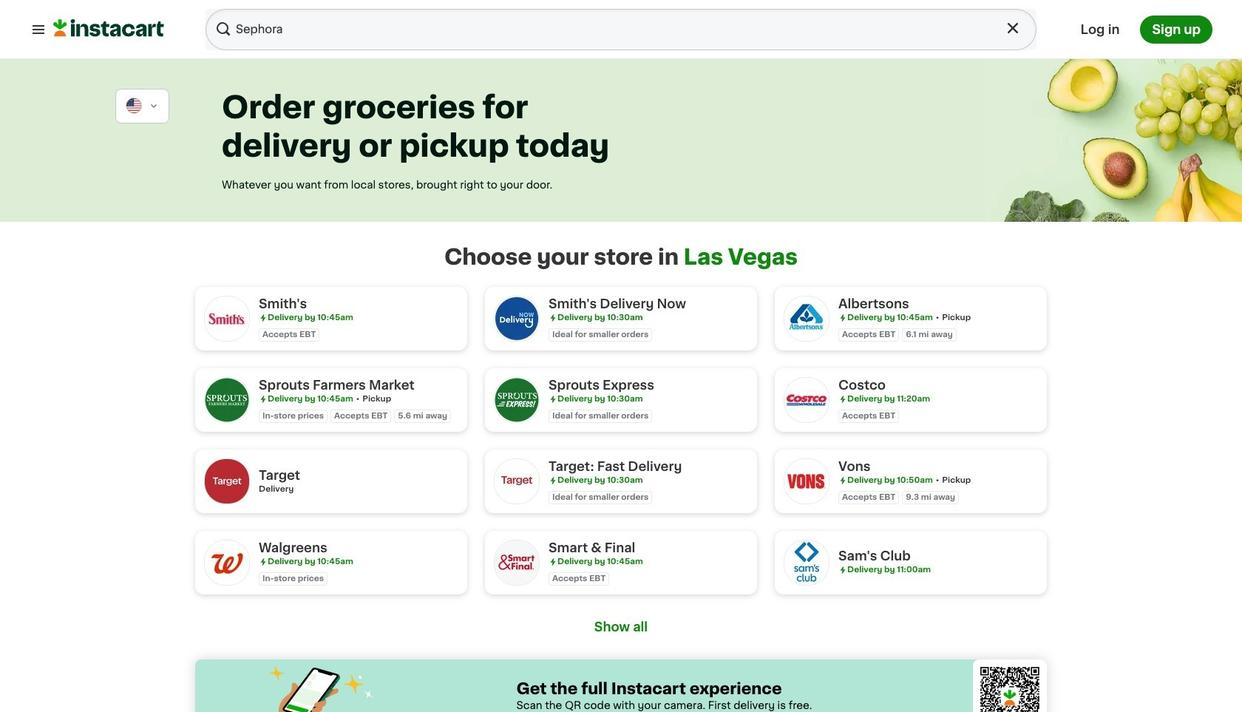 Task type: describe. For each thing, give the bounding box(es) containing it.
walgreens image
[[204, 540, 250, 586]]

qr code image
[[973, 660, 1047, 712]]

albertsons image
[[784, 296, 830, 342]]

sprouts express image
[[494, 377, 540, 423]]

sprouts farmers market image
[[204, 377, 250, 423]]

smith's image
[[204, 296, 250, 342]]

united states element
[[125, 97, 143, 115]]

target image
[[204, 458, 250, 504]]



Task type: vqa. For each thing, say whether or not it's contained in the screenshot.
the Instacart home image on the top
yes



Task type: locate. For each thing, give the bounding box(es) containing it.
smith's delivery now image
[[494, 296, 540, 342]]

vons image
[[784, 458, 830, 504]]

open main menu image
[[30, 20, 47, 38]]

smart & final image
[[494, 540, 540, 586]]

costco image
[[784, 377, 830, 423]]

Search field
[[206, 9, 1036, 50]]

instacart home image
[[53, 19, 164, 37]]

sam's club image
[[784, 540, 830, 586]]

None search field
[[206, 9, 1036, 50]]

target: fast delivery image
[[494, 458, 540, 504]]



